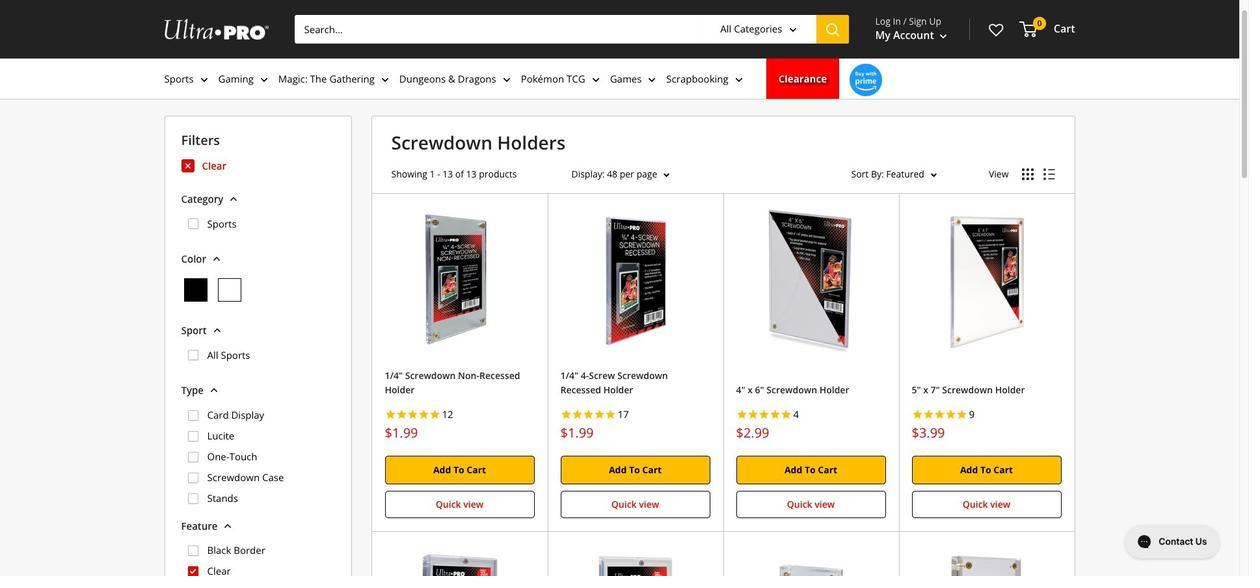 Task type: locate. For each thing, give the bounding box(es) containing it.
0 vertical spatial arrow bottom image
[[790, 27, 798, 33]]

5" x 7" screwdown holder | ultra pro international image
[[912, 207, 1062, 356]]

12 reviews element
[[442, 408, 454, 421]]

rated 4.8 out of 5 stars 17 reviews element
[[561, 405, 711, 425]]

lucite brik uv screwdown 35pt | ultra pro international image
[[737, 545, 886, 577]]

None checkbox
[[188, 219, 198, 229], [188, 351, 198, 361], [188, 452, 198, 463], [188, 494, 198, 504], [188, 219, 198, 229], [188, 351, 198, 361], [188, 452, 198, 463], [188, 494, 198, 504]]

Search... text field
[[295, 15, 704, 44]]

clear image
[[218, 279, 241, 302]]

9 reviews element
[[970, 408, 975, 421]]

None search field
[[295, 15, 850, 44]]

None checkbox
[[188, 410, 198, 421], [188, 431, 198, 442], [188, 473, 198, 483], [188, 546, 198, 556], [188, 567, 198, 577], [188, 410, 198, 421], [188, 431, 198, 442], [188, 473, 198, 483], [188, 546, 198, 556], [188, 567, 198, 577]]

lucite brik 1" screwdown | ultra pro international image
[[912, 545, 1062, 577]]

arrow bottom image
[[213, 257, 221, 262], [213, 328, 221, 334], [210, 388, 218, 394]]

1/4" screwdown non-recessed holder | ultra pro international image
[[385, 207, 535, 356]]

1 vertical spatial arrow bottom image
[[230, 197, 238, 202]]

ultra pro international image
[[164, 19, 269, 40]]

arrow bottom image
[[790, 27, 798, 33], [230, 197, 238, 202], [224, 524, 232, 529]]

black image
[[184, 279, 207, 302]]

list
[[164, 59, 1076, 99], [164, 85, 280, 101], [181, 400, 335, 509], [181, 535, 335, 577]]



Task type: vqa. For each thing, say whether or not it's contained in the screenshot.
3rd ADD TO FAVORITES image from right
no



Task type: describe. For each thing, give the bounding box(es) containing it.
close image
[[185, 163, 190, 169]]

2 vertical spatial arrow bottom image
[[210, 388, 218, 394]]

single-screw screwdown holder for thick cards | ultra pro international image
[[561, 545, 711, 577]]

0 vertical spatial arrow bottom image
[[213, 257, 221, 262]]

rated 5.0 out of 5 stars 9 reviews element
[[912, 405, 1062, 425]]

4 reviews element
[[794, 408, 799, 421]]

search image
[[827, 23, 840, 37]]

1 vertical spatial arrow bottom image
[[213, 328, 221, 334]]

17 reviews element
[[618, 408, 629, 421]]

check image
[[189, 568, 197, 576]]

4" x 6" screwdown holder | ultra pro international image
[[737, 207, 886, 356]]

2 vertical spatial arrow bottom image
[[224, 524, 232, 529]]

display products as grid image
[[1022, 169, 1034, 181]]

1/4" 4-screw screwdown recessed holder | ultra pro international image
[[561, 207, 711, 356]]

display products as list image
[[1044, 169, 1056, 181]]

rated 5.0 out of 5 stars 12 reviews element
[[385, 405, 535, 425]]

single-screw screwdown holder | ultra pro international image
[[385, 545, 535, 577]]

rated 4.8 out of 5 stars 4 reviews element
[[737, 405, 886, 425]]



